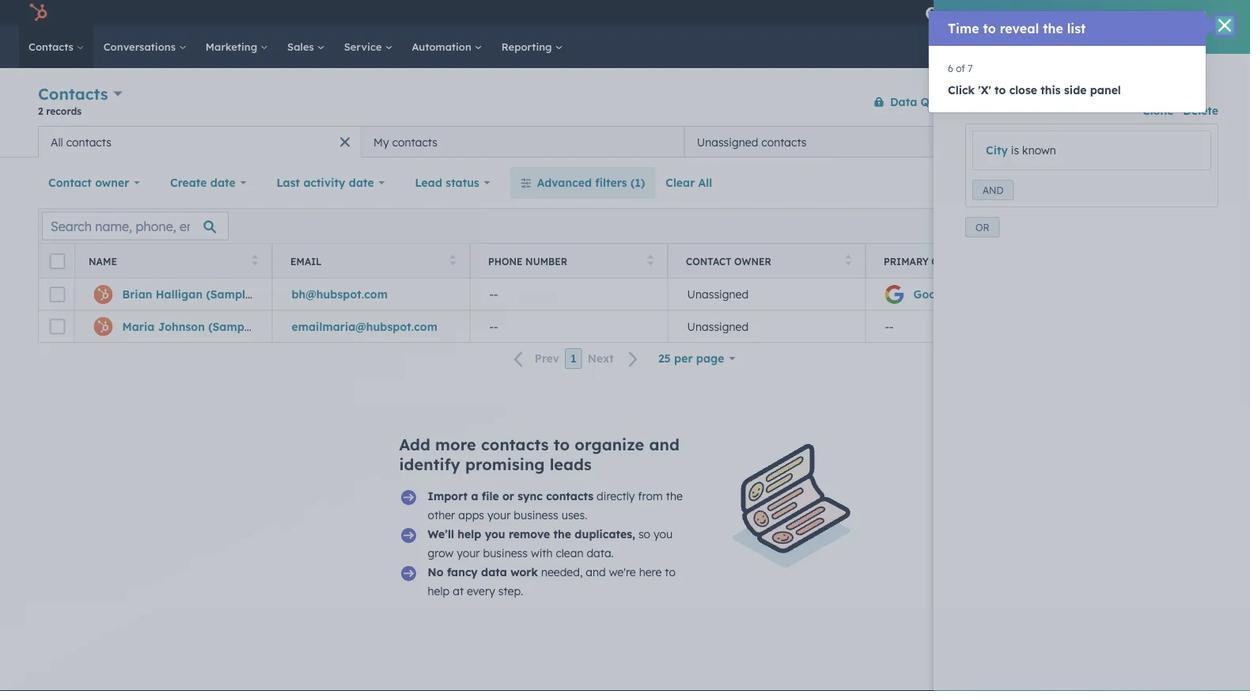 Task type: describe. For each thing, give the bounding box(es) containing it.
we'll help you remove the duplicates,
[[428, 527, 636, 541]]

unassigned for emailmaria@hubspot.com
[[688, 319, 749, 333]]

funky button
[[1153, 0, 1230, 25]]

settings link
[[1100, 4, 1119, 21]]

import for import
[[1065, 96, 1097, 108]]

so you grow your business with clean data.
[[428, 527, 673, 560]]

1 button
[[565, 348, 583, 369]]

help image
[[1076, 7, 1090, 21]]

press to sort. element for email
[[450, 255, 456, 268]]

at
[[453, 584, 464, 598]]

next button
[[583, 349, 648, 369]]

unassigned contacts button
[[685, 126, 1009, 158]]

contact) for bh@hubspot.com
[[255, 287, 303, 301]]

no
[[428, 565, 444, 579]]

we're
[[609, 565, 636, 579]]

all contacts button
[[38, 126, 362, 158]]

next
[[588, 352, 614, 366]]

settings image
[[1102, 7, 1117, 21]]

and inside 'needed, and we're here to help at every step.'
[[586, 565, 606, 579]]

contact
[[1165, 96, 1200, 108]]

create date button
[[160, 167, 257, 199]]

1 press to sort. element from the left
[[252, 255, 258, 268]]

click 'x' to close this side panel
[[949, 83, 1122, 97]]

data quality
[[891, 95, 962, 108]]

1
[[571, 352, 577, 365]]

delete
[[1184, 104, 1219, 118]]

my
[[374, 135, 389, 149]]

or button
[[966, 217, 1000, 238]]

press to sort. image for phone number
[[648, 255, 654, 266]]

25
[[659, 352, 671, 365]]

duplicates,
[[575, 527, 636, 541]]

contacts for all contacts
[[66, 135, 112, 149]]

calling icon button
[[1003, 2, 1030, 23]]

1 vertical spatial owner
[[735, 255, 772, 267]]

grow
[[428, 546, 454, 560]]

sync
[[518, 489, 543, 503]]

(sample for johnson
[[208, 319, 254, 333]]

with
[[531, 546, 553, 560]]

notifications image
[[1129, 7, 1143, 21]]

we'll
[[428, 527, 454, 541]]

my contacts button
[[362, 126, 685, 158]]

marketplaces image
[[1043, 7, 1057, 21]]

business inside directly from the other apps your business uses.
[[514, 508, 559, 522]]

bh@hubspot.com link
[[292, 287, 388, 301]]

or
[[976, 221, 990, 233]]

apps
[[459, 508, 485, 522]]

6 of 7
[[949, 62, 973, 74]]

data
[[481, 565, 507, 579]]

add more contacts to organize and identify promising leads
[[399, 435, 680, 474]]

clean
[[556, 546, 584, 560]]

press to sort. element for phone number
[[648, 255, 654, 268]]

work
[[511, 565, 538, 579]]

known
[[1023, 143, 1057, 157]]

1 vertical spatial filters
[[1033, 73, 1069, 89]]

more
[[436, 435, 476, 454]]

help button
[[1070, 0, 1097, 25]]

of
[[957, 62, 966, 74]]

clear all
[[666, 176, 713, 190]]

unassigned button for emailmaria@hubspot.com
[[668, 310, 866, 342]]

brian halligan (sample contact)
[[122, 287, 303, 301]]

maria johnson (sample contact)
[[122, 319, 305, 333]]

Search name, phone, email addresses, or company search field
[[42, 212, 229, 240]]

close
[[1010, 83, 1038, 97]]

lead
[[415, 176, 443, 190]]

status
[[446, 176, 480, 190]]

upgrade image
[[925, 7, 940, 21]]

funky
[[1180, 6, 1207, 19]]

(3/5)
[[1097, 135, 1124, 148]]

every
[[467, 584, 496, 598]]

1 horizontal spatial help
[[458, 527, 482, 541]]

import a file or sync contacts
[[428, 489, 594, 503]]

-- button for bh@hubspot.com
[[470, 279, 668, 310]]

primary company column header
[[866, 244, 1065, 279]]

here
[[639, 565, 662, 579]]

city button
[[987, 143, 1009, 157]]

clone button
[[1143, 101, 1174, 120]]

last activity date
[[277, 176, 374, 190]]

phone
[[489, 255, 523, 267]]

to right the time
[[984, 21, 997, 36]]

0 vertical spatial (1)
[[1073, 73, 1090, 89]]

delete button
[[1184, 101, 1219, 120]]

advanced filters (1) button
[[510, 167, 656, 199]]

remove
[[509, 527, 550, 541]]

-- button for emailmaria@hubspot.com
[[470, 310, 668, 342]]

2 records
[[38, 105, 82, 117]]

primary
[[884, 255, 929, 267]]

johnson
[[158, 319, 205, 333]]

create date
[[170, 176, 236, 190]]

1 you from the left
[[485, 527, 506, 541]]

1 press to sort. image from the left
[[252, 255, 258, 266]]

last activity date button
[[266, 167, 395, 199]]

view
[[1068, 135, 1093, 148]]

advanced inside button
[[537, 176, 592, 190]]

emailmaria@hubspot.com button
[[272, 310, 470, 342]]

unassigned button for bh@hubspot.com
[[668, 279, 866, 310]]

directly from the other apps your business uses.
[[428, 489, 683, 522]]

-- for bh@hubspot.com
[[490, 287, 498, 301]]

lead status button
[[405, 167, 501, 199]]

to inside add more contacts to organize and identify promising leads
[[554, 435, 570, 454]]

bh@hubspot.com button
[[272, 279, 470, 310]]

7
[[968, 62, 973, 74]]

needed,
[[541, 565, 583, 579]]

prev button
[[505, 349, 565, 369]]

contact owner button
[[38, 167, 150, 199]]

contact inside popup button
[[48, 176, 92, 190]]

create contact
[[1133, 96, 1200, 108]]

uses.
[[562, 508, 588, 522]]

reveal
[[1001, 21, 1040, 36]]

press to sort. image for email
[[450, 255, 456, 266]]

calling icon image
[[1009, 6, 1024, 20]]

all contacts
[[51, 135, 112, 149]]

list
[[1068, 21, 1087, 36]]

from
[[638, 489, 663, 503]]

menu containing funky
[[914, 0, 1232, 25]]

directly
[[597, 489, 635, 503]]

'x'
[[979, 83, 992, 97]]

date inside popup button
[[349, 176, 374, 190]]

create for create contact
[[1133, 96, 1163, 108]]

notifications button
[[1123, 0, 1150, 25]]

help inside 'needed, and we're here to help at every step.'
[[428, 584, 450, 598]]

actions button
[[972, 89, 1042, 114]]

0 vertical spatial filters
[[991, 17, 1037, 37]]

click
[[949, 83, 975, 97]]



Task type: vqa. For each thing, say whether or not it's contained in the screenshot.


Task type: locate. For each thing, give the bounding box(es) containing it.
-- for emailmaria@hubspot.com
[[490, 319, 498, 333]]

city
[[987, 143, 1009, 157]]

1 vertical spatial contact owner
[[686, 255, 772, 267]]

contacts for unassigned contacts
[[762, 135, 807, 149]]

activity
[[304, 176, 346, 190]]

to left organize
[[554, 435, 570, 454]]

1 vertical spatial all
[[51, 135, 63, 149]]

you left remove
[[485, 527, 506, 541]]

side
[[1065, 83, 1087, 97]]

1 horizontal spatial contact owner
[[686, 255, 772, 267]]

clone
[[1143, 104, 1174, 118]]

import
[[1065, 96, 1097, 108], [428, 489, 468, 503]]

you
[[485, 527, 506, 541], [654, 527, 673, 541]]

0 vertical spatial help
[[458, 527, 482, 541]]

0 horizontal spatial (1)
[[631, 176, 646, 190]]

1 vertical spatial add
[[399, 435, 431, 454]]

unassigned button
[[668, 279, 866, 310], [668, 310, 866, 342]]

0 vertical spatial all
[[966, 17, 986, 37]]

6
[[949, 62, 954, 74]]

1 horizontal spatial you
[[654, 527, 673, 541]]

1 vertical spatial contact)
[[258, 319, 305, 333]]

0 horizontal spatial your
[[457, 546, 480, 560]]

2 vertical spatial the
[[554, 527, 572, 541]]

to right here
[[665, 565, 676, 579]]

1 vertical spatial create
[[170, 176, 207, 190]]

0 horizontal spatial advanced
[[537, 176, 592, 190]]

contacts inside add more contacts to organize and identify promising leads
[[481, 435, 549, 454]]

(sample down brian halligan (sample contact)
[[208, 319, 254, 333]]

time to reveal the list
[[949, 21, 1087, 36]]

the left 'list'
[[1044, 21, 1064, 36]]

import for import a file or sync contacts
[[428, 489, 468, 503]]

business up the we'll help you remove the duplicates,
[[514, 508, 559, 522]]

you inside so you grow your business with clean data.
[[654, 527, 673, 541]]

menu
[[914, 0, 1232, 25]]

0 horizontal spatial help
[[428, 584, 450, 598]]

your up the fancy at the bottom left of the page
[[457, 546, 480, 560]]

1 date from the left
[[210, 176, 236, 190]]

help down apps
[[458, 527, 482, 541]]

business inside so you grow your business with clean data.
[[483, 546, 528, 560]]

to right 'x'
[[995, 83, 1007, 97]]

2 date from the left
[[349, 176, 374, 190]]

google link
[[914, 287, 954, 301]]

your down file
[[488, 508, 511, 522]]

unassigned for bh@hubspot.com
[[688, 287, 749, 301]]

add for add view (3/5)
[[1043, 135, 1064, 148]]

3 press to sort. image from the left
[[648, 255, 654, 266]]

and
[[650, 435, 680, 454], [586, 565, 606, 579]]

0 horizontal spatial advanced filters (1)
[[537, 176, 646, 190]]

2 horizontal spatial press to sort. image
[[648, 255, 654, 266]]

0 vertical spatial add
[[1043, 135, 1064, 148]]

create inside 'popup button'
[[170, 176, 207, 190]]

1 horizontal spatial contact
[[686, 255, 732, 267]]

advanced down my contacts button
[[537, 176, 592, 190]]

and up 'from' on the bottom right
[[650, 435, 680, 454]]

all filters
[[966, 17, 1037, 37]]

all
[[966, 17, 986, 37], [51, 135, 63, 149], [699, 176, 713, 190]]

company
[[932, 255, 981, 267]]

advanced up "actions"
[[966, 73, 1029, 89]]

create down all contacts button
[[170, 176, 207, 190]]

the up clean
[[554, 527, 572, 541]]

1 horizontal spatial add
[[1043, 135, 1064, 148]]

0 vertical spatial (sample
[[206, 287, 252, 301]]

1 horizontal spatial the
[[666, 489, 683, 503]]

no fancy data work
[[428, 565, 538, 579]]

upgrade
[[943, 8, 987, 21]]

1 horizontal spatial advanced filters (1)
[[966, 73, 1090, 89]]

0 vertical spatial the
[[1044, 21, 1064, 36]]

import right this
[[1065, 96, 1097, 108]]

and down data.
[[586, 565, 606, 579]]

import inside button
[[1065, 96, 1097, 108]]

0 vertical spatial advanced filters (1)
[[966, 73, 1090, 89]]

records
[[46, 105, 82, 117]]

number
[[526, 255, 568, 267]]

0 horizontal spatial and
[[586, 565, 606, 579]]

so
[[639, 527, 651, 541]]

-- button down number
[[470, 279, 668, 310]]

0 horizontal spatial import
[[428, 489, 468, 503]]

and inside add more contacts to organize and identify promising leads
[[650, 435, 680, 454]]

(sample for halligan
[[206, 287, 252, 301]]

brian halligan (sample contact) link
[[122, 287, 303, 301]]

contacts
[[38, 84, 108, 104]]

search button
[[1210, 33, 1237, 60]]

0 horizontal spatial you
[[485, 527, 506, 541]]

1 vertical spatial (1)
[[631, 176, 646, 190]]

add for add more contacts to organize and identify promising leads
[[399, 435, 431, 454]]

2 vertical spatial unassigned
[[688, 319, 749, 333]]

1 vertical spatial advanced filters (1)
[[537, 176, 646, 190]]

add inside "add view (3/5)" popup button
[[1043, 135, 1064, 148]]

1 vertical spatial your
[[457, 546, 480, 560]]

data
[[891, 95, 918, 108]]

my contacts
[[374, 135, 438, 149]]

1 -- button from the top
[[470, 279, 668, 310]]

1 vertical spatial advanced
[[537, 176, 592, 190]]

press to sort. image
[[846, 255, 852, 266]]

0 horizontal spatial owner
[[95, 176, 129, 190]]

0 horizontal spatial contact owner
[[48, 176, 129, 190]]

2 horizontal spatial the
[[1044, 21, 1064, 36]]

4 press to sort. element from the left
[[846, 255, 852, 268]]

contacts for my contacts
[[392, 135, 438, 149]]

2 -- button from the top
[[470, 310, 668, 342]]

clear
[[666, 176, 695, 190]]

filters inside button
[[596, 176, 628, 190]]

0 horizontal spatial add
[[399, 435, 431, 454]]

0 vertical spatial unassigned
[[697, 135, 759, 149]]

and button
[[973, 180, 1015, 200]]

prev
[[535, 352, 560, 366]]

1 horizontal spatial your
[[488, 508, 511, 522]]

you right so
[[654, 527, 673, 541]]

fancy
[[447, 565, 478, 579]]

create inside button
[[1133, 96, 1163, 108]]

funky town image
[[1162, 6, 1176, 20]]

0 vertical spatial import
[[1065, 96, 1097, 108]]

contacts banner
[[38, 81, 1213, 126]]

contact owner inside popup button
[[48, 176, 129, 190]]

advanced
[[966, 73, 1029, 89], [537, 176, 592, 190]]

1 horizontal spatial and
[[650, 435, 680, 454]]

2 horizontal spatial all
[[966, 17, 986, 37]]

2 press to sort. element from the left
[[450, 255, 456, 268]]

press to sort. element
[[252, 255, 258, 268], [450, 255, 456, 268], [648, 255, 654, 268], [846, 255, 852, 268]]

contact) down bh@hubspot.com
[[258, 319, 305, 333]]

contacts
[[66, 135, 112, 149], [392, 135, 438, 149], [762, 135, 807, 149], [481, 435, 549, 454], [546, 489, 594, 503]]

add left more
[[399, 435, 431, 454]]

import up other
[[428, 489, 468, 503]]

lead status
[[415, 176, 480, 190]]

1 vertical spatial the
[[666, 489, 683, 503]]

unassigned inside 'button'
[[697, 135, 759, 149]]

press to sort. element for contact owner
[[846, 255, 852, 268]]

your
[[488, 508, 511, 522], [457, 546, 480, 560]]

1 vertical spatial help
[[428, 584, 450, 598]]

0 vertical spatial create
[[1133, 96, 1163, 108]]

2
[[38, 105, 43, 117]]

contacts inside 'button'
[[762, 135, 807, 149]]

add inside add more contacts to organize and identify promising leads
[[399, 435, 431, 454]]

1 horizontal spatial press to sort. image
[[450, 255, 456, 266]]

phone number
[[489, 255, 568, 267]]

contact) for emailmaria@hubspot.com
[[258, 319, 305, 333]]

advanced filters (1)
[[966, 73, 1090, 89], [537, 176, 646, 190]]

0 horizontal spatial all
[[51, 135, 63, 149]]

1 horizontal spatial all
[[699, 176, 713, 190]]

2 press to sort. image from the left
[[450, 255, 456, 266]]

panel
[[1091, 83, 1122, 97]]

help down 'no'
[[428, 584, 450, 598]]

(sample up maria johnson (sample contact) link
[[206, 287, 252, 301]]

clear all button
[[656, 167, 723, 199]]

1 horizontal spatial owner
[[735, 255, 772, 267]]

the inside directly from the other apps your business uses.
[[666, 489, 683, 503]]

leads
[[550, 454, 592, 474]]

to inside 'needed, and we're here to help at every step.'
[[665, 565, 676, 579]]

press to sort. image
[[252, 255, 258, 266], [450, 255, 456, 266], [648, 255, 654, 266]]

all up 7
[[966, 17, 986, 37]]

your inside directly from the other apps your business uses.
[[488, 508, 511, 522]]

help
[[458, 527, 482, 541], [428, 584, 450, 598]]

0 horizontal spatial create
[[170, 176, 207, 190]]

0 vertical spatial contact
[[48, 176, 92, 190]]

1 vertical spatial business
[[483, 546, 528, 560]]

0 vertical spatial contact)
[[255, 287, 303, 301]]

2 vertical spatial filters
[[596, 176, 628, 190]]

owner
[[95, 176, 129, 190], [735, 255, 772, 267]]

1 horizontal spatial create
[[1133, 96, 1163, 108]]

0 horizontal spatial press to sort. image
[[252, 255, 258, 266]]

a
[[471, 489, 479, 503]]

needed, and we're here to help at every step.
[[428, 565, 676, 598]]

1 vertical spatial contact
[[686, 255, 732, 267]]

advanced filters (1) inside advanced filters (1) button
[[537, 176, 646, 190]]

identify
[[399, 454, 461, 474]]

date inside 'popup button'
[[210, 176, 236, 190]]

0 vertical spatial business
[[514, 508, 559, 522]]

-- button up 1 at the bottom left
[[470, 310, 668, 342]]

0 vertical spatial your
[[488, 508, 511, 522]]

owner inside popup button
[[95, 176, 129, 190]]

1 unassigned button from the top
[[668, 279, 866, 310]]

1 vertical spatial (sample
[[208, 319, 254, 333]]

city is known
[[987, 143, 1057, 157]]

is
[[1012, 143, 1020, 157]]

all down 2 records
[[51, 135, 63, 149]]

25 per page
[[659, 352, 725, 365]]

google
[[914, 287, 954, 301]]

your inside so you grow your business with clean data.
[[457, 546, 480, 560]]

2 unassigned button from the top
[[668, 310, 866, 342]]

(sample
[[206, 287, 252, 301], [208, 319, 254, 333]]

email
[[291, 255, 322, 267]]

add left the view
[[1043, 135, 1064, 148]]

emailmaria@hubspot.com link
[[292, 319, 438, 333]]

add view (3/5) button
[[1015, 126, 1144, 158]]

pagination navigation
[[505, 348, 648, 369]]

0 vertical spatial advanced
[[966, 73, 1029, 89]]

menu item
[[998, 0, 1002, 25]]

0 vertical spatial and
[[650, 435, 680, 454]]

close image
[[1219, 19, 1232, 32]]

data.
[[587, 546, 614, 560]]

2 you from the left
[[654, 527, 673, 541]]

add view (3/5)
[[1043, 135, 1124, 148]]

search image
[[1218, 41, 1229, 52]]

1 vertical spatial unassigned
[[688, 287, 749, 301]]

create
[[1133, 96, 1163, 108], [170, 176, 207, 190]]

data quality button
[[864, 86, 963, 118]]

1 horizontal spatial advanced
[[966, 73, 1029, 89]]

(1) left clear
[[631, 176, 646, 190]]

(1) up import button
[[1073, 73, 1090, 89]]

2 vertical spatial all
[[699, 176, 713, 190]]

contact) down email
[[255, 287, 303, 301]]

all for all contacts
[[51, 135, 63, 149]]

Search HubSpot search field
[[1029, 33, 1222, 60]]

business up data
[[483, 546, 528, 560]]

create for create date
[[170, 176, 207, 190]]

1 vertical spatial and
[[586, 565, 606, 579]]

marketplaces button
[[1033, 0, 1066, 25]]

0 vertical spatial owner
[[95, 176, 129, 190]]

1 vertical spatial import
[[428, 489, 468, 503]]

the right 'from' on the bottom right
[[666, 489, 683, 503]]

date down all contacts button
[[210, 176, 236, 190]]

3 press to sort. element from the left
[[648, 255, 654, 268]]

contact
[[48, 176, 92, 190], [686, 255, 732, 267]]

all right clear
[[699, 176, 713, 190]]

date right activity
[[349, 176, 374, 190]]

actions
[[986, 96, 1019, 108]]

all for all filters
[[966, 17, 986, 37]]

(1) inside button
[[631, 176, 646, 190]]

0 horizontal spatial date
[[210, 176, 236, 190]]

1 horizontal spatial date
[[349, 176, 374, 190]]

hubspot image
[[29, 3, 48, 22]]

0 horizontal spatial contact
[[48, 176, 92, 190]]

1 horizontal spatial import
[[1065, 96, 1097, 108]]

0 vertical spatial contact owner
[[48, 176, 129, 190]]

contacts button
[[38, 82, 123, 105]]

25 per page button
[[648, 343, 746, 375]]

0 horizontal spatial the
[[554, 527, 572, 541]]

1 horizontal spatial (1)
[[1073, 73, 1090, 89]]

create left contact
[[1133, 96, 1163, 108]]

halligan
[[156, 287, 203, 301]]

emailmaria@hubspot.com
[[292, 319, 438, 333]]

promising
[[465, 454, 545, 474]]



